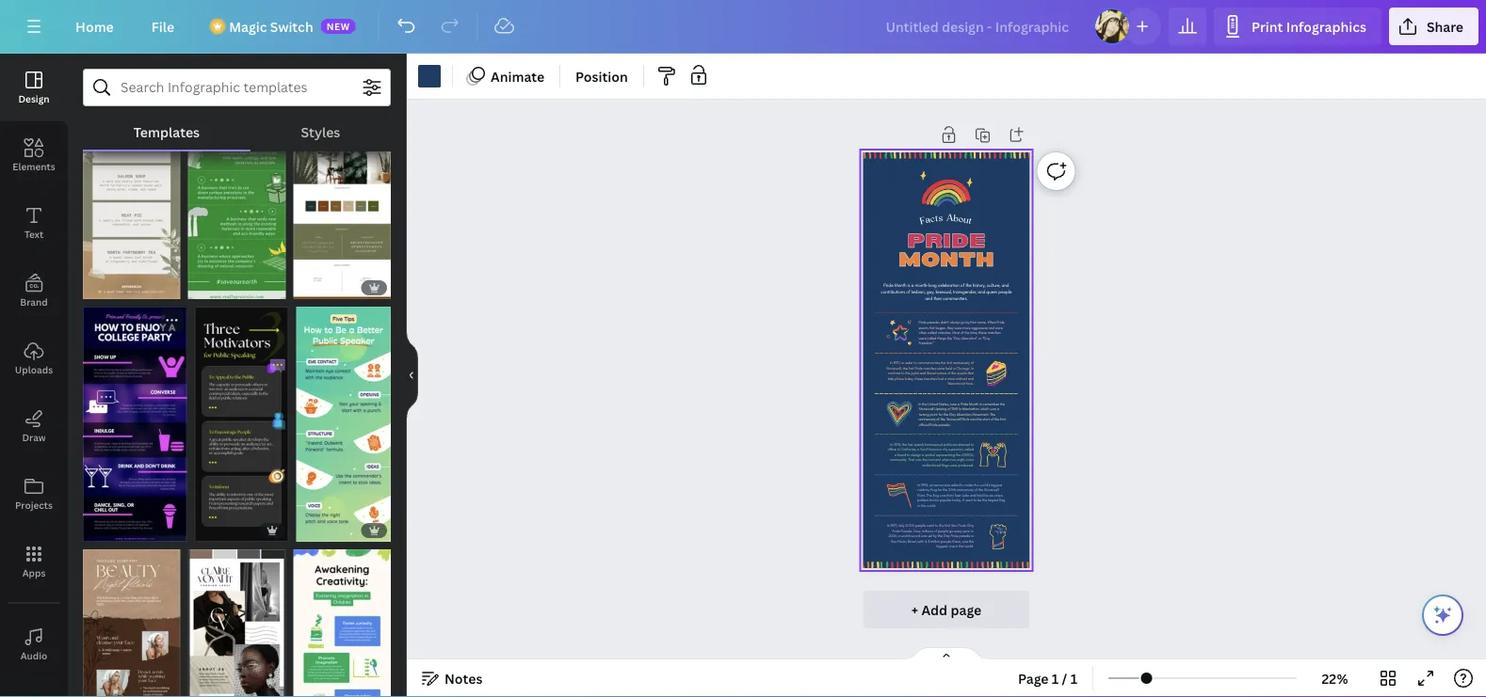 Task type: describe. For each thing, give the bounding box(es) containing it.
of up transgender, at the top of page
[[961, 283, 965, 288]]

wide
[[962, 494, 969, 498]]

first down order
[[909, 366, 914, 371]]

remember
[[984, 402, 999, 406]]

that inside in 1970, in order to commemorate the first anniversary of stonewall, the first pride marches were held in chicago. in contrast to the joyful and liberal nature of the events that take place today, these marches had a more militant and liberationist tone.
[[968, 372, 974, 376]]

world. inside in 1994, someone was asked to make the world's biggest rainbow flag for the 25th anniversary of the stonewall riots. the flag was thirty feet wide and had the six-stripe pattern that is popular today. it used to be the largest flag in the world.
[[927, 504, 936, 509]]

position
[[576, 67, 628, 85]]

and right culture,
[[1002, 283, 1009, 288]]

bright pink photo background process infographic group
[[83, 297, 187, 543]]

these inside pride parades didn't always go by that name. when pride events first began, they were more aggressive and were often called marches. most of the time, these marches were called things like "gay liberation" or "gay freedom."
[[979, 331, 987, 335]]

freedom."
[[919, 341, 934, 346]]

in the united states, june is pride month to remember the stonewall uprising of 1969 in manhattan, which was a turning point for the gay liberation movement. the anniversary of the stonewall riots was the start of the first official pride parade.
[[919, 402, 1006, 427]]

in right 1970,
[[902, 361, 904, 366]]

the inside pride month is a month-long celebration of the history, culture, and contributions of lesbian, gay, bisexual, transgender, and queer people and their communities.
[[966, 283, 972, 288]]

be
[[977, 499, 981, 503]]

the up million
[[938, 534, 943, 539]]

was up popular in the right of the page
[[940, 494, 946, 498]]

to left the be
[[973, 499, 977, 503]]

2 vertical spatial gay
[[943, 534, 950, 539]]

like
[[947, 336, 952, 341]]

1970,
[[893, 361, 901, 366]]

botanical mini brand infographic image
[[293, 64, 391, 300]]

a inside the in the united states, june is pride month to remember the stonewall uprising of 1969 in manhattan, which was a turning point for the gay liberation movement. the anniversary of the stonewall riots was the start of the first official pride parade.
[[997, 407, 999, 412]]

start
[[983, 417, 990, 422]]

contrast
[[888, 372, 901, 376]]

side panel tab list
[[0, 54, 68, 698]]

of right start
[[990, 417, 994, 422]]

c
[[930, 215, 936, 225]]

animate
[[491, 67, 544, 85]]

didn't
[[941, 320, 949, 325]]

videos image
[[0, 679, 68, 698]]

first up held on the bottom of page
[[947, 361, 952, 366]]

in for the
[[891, 442, 893, 447]]

in right one
[[955, 545, 958, 549]]

elected
[[958, 442, 970, 447]]

biggest inside in 1997, only 2,000 people went to the first sao paulo gay pride parade. now, millions of people go every year. in 2006, a world record was set by the gay pride parade in sao paulo, brazil, with 2.5 million people there, was the biggest one in the world.
[[937, 545, 948, 549]]

first inside in 1997, only 2,000 people went to the first sao paulo gay pride parade. now, millions of people go every year. in 2006, a world record was set by the gay pride parade in sao paulo, brazil, with 2.5 million people there, was the biggest one in the world.
[[945, 524, 950, 528]]

show pages image
[[901, 647, 992, 662]]

someone
[[930, 483, 943, 488]]

people up million
[[938, 529, 949, 534]]

parade.
[[901, 529, 913, 534]]

home link
[[60, 8, 129, 45]]

1997,
[[891, 524, 898, 528]]

s
[[939, 215, 944, 224]]

1 called from the top
[[928, 331, 937, 335]]

in right "parade" at the bottom right
[[971, 534, 974, 539]]

gay inside the in the united states, june is pride month to remember the stonewall uprising of 1969 in manhattan, which was a turning point for the gay liberation movement. the anniversary of the stonewall riots was the start of the first official pride parade.
[[949, 412, 956, 417]]

in for someone
[[918, 483, 920, 488]]

the right remember
[[1000, 402, 1005, 406]]

events inside in 1970, in order to commemorate the first anniversary of stonewall, the first pride marches were held in chicago. in contrast to the joyful and liberal nature of the events that take place today, these marches had a more militant and liberationist tone.
[[957, 372, 967, 376]]

a down san
[[922, 453, 924, 457]]

the right start
[[994, 417, 999, 422]]

of inside in 1994, someone was asked to make the world's biggest rainbow flag for the 25th anniversary of the stonewall riots. the flag was thirty feet wide and had the six-stripe pattern that is popular today. it used to be the largest flag in the world.
[[974, 488, 977, 493]]

green white creative green industry business infographic image
[[188, 64, 286, 300]]

share
[[1427, 17, 1464, 35]]

22% button
[[1305, 664, 1366, 694]]

is inside the in the united states, june is pride month to remember the stonewall uprising of 1969 in manhattan, which was a turning point for the gay liberation movement. the anniversary of the stonewall riots was the start of the first official pride parade.
[[958, 402, 960, 406]]

to right order
[[914, 361, 917, 366]]

a left san
[[917, 448, 919, 452]]

were down "when"
[[995, 326, 1003, 330]]

people inside pride month is a month-long celebration of the history, culture, and contributions of lesbian, gay, bisexual, transgender, and queer people and their communities.
[[999, 289, 1012, 295]]

world's
[[980, 483, 990, 488]]

events inside pride parades didn't always go by that name. when pride events first began, they were more aggressive and were often called marches. most of the time, these marches were called things like "gay liberation" or "gay freedom."
[[919, 326, 929, 330]]

by inside pride parades didn't always go by that name. when pride events first began, they were more aggressive and were often called marches. most of the time, these marches were called things like "gay liberation" or "gay freedom."
[[966, 320, 970, 325]]

now,
[[914, 529, 921, 534]]

b
[[953, 215, 959, 224]]

pride right official
[[930, 423, 938, 427]]

tone.
[[966, 382, 974, 387]]

pride up often
[[919, 320, 926, 325]]

styles button
[[250, 114, 391, 150]]

order
[[905, 361, 913, 366]]

a inside in 1970, in order to commemorate the first anniversary of stonewall, the first pride marches were held in chicago. in contrast to the joyful and liberal nature of the events that take place today, these marches had a more militant and liberationist tone.
[[945, 377, 947, 381]]

the up california,
[[902, 442, 907, 447]]

politician
[[944, 442, 958, 447]]

to right the elected
[[971, 442, 974, 447]]

the inside in 1994, someone was asked to make the world's biggest rainbow flag for the 25th anniversary of the stonewall riots. the flag was thirty feet wide and had the six-stripe pattern that is popular today. it used to be the largest flag in the world.
[[927, 494, 932, 498]]

in right held on the bottom of page
[[953, 366, 956, 371]]

movement.
[[972, 412, 989, 417]]

25th
[[949, 488, 956, 493]]

the down movement.
[[977, 417, 982, 422]]

pride inside pride month is a month-long celebration of the history, culture, and contributions of lesbian, gay, bisexual, transgender, and queer people and their communities.
[[884, 283, 893, 288]]

pride right "when"
[[997, 320, 1005, 325]]

in 1970, in order to commemorate the first anniversary of stonewall, the first pride marches were held in chicago. in contrast to the joyful and liberal nature of the events that take place today, these marches had a more militant and liberationist tone.
[[886, 361, 974, 387]]

of left the 1969
[[948, 407, 951, 412]]

when
[[988, 320, 996, 325]]

brazil,
[[908, 539, 917, 544]]

the down there,
[[959, 545, 964, 549]]

were inside in 1978, the first openly homosexual politician elected to office in california, a san francisco city supervisor, asked a friend to design a symbol representing the lgbtq+ community. that was the moment when two eight-color multicolored flags were produced.
[[950, 463, 957, 468]]

Search Infographic templates search field
[[121, 70, 353, 105]]

were inside in 1970, in order to commemorate the first anniversary of stonewall, the first pride marches were held in chicago. in contrast to the joyful and liberal nature of the events that take place today, these marches had a more militant and liberationist tone.
[[937, 366, 945, 371]]

uploads
[[15, 364, 53, 376]]

blue and green creativity infographic image
[[293, 550, 391, 698]]

1 horizontal spatial sao
[[951, 524, 957, 528]]

their
[[934, 296, 942, 301]]

botanical mini brand infographic group
[[293, 64, 391, 300]]

of inside pride parades didn't always go by that name. when pride events first began, they were more aggressive and were often called marches. most of the time, these marches were called things like "gay liberation" or "gay freedom."
[[961, 331, 964, 335]]

elements button
[[0, 121, 68, 189]]

always
[[950, 320, 960, 325]]

notes
[[445, 670, 483, 688]]

that inside in 1994, someone was asked to make the world's biggest rainbow flag for the 25th anniversary of the stonewall riots. the flag was thirty feet wide and had the six-stripe pattern that is popular today. it used to be the largest flag in the world.
[[930, 499, 936, 503]]

1 vertical spatial sao
[[891, 539, 897, 544]]

of inside in 1997, only 2,000 people went to the first sao paulo gay pride parade. now, millions of people go every year. in 2006, a world record was set by the gay pride parade in sao paulo, brazil, with 2.5 million people there, was the biggest one in the world.
[[934, 529, 937, 534]]

pride down 1997,
[[893, 529, 900, 534]]

apps
[[22, 567, 46, 580]]

official
[[919, 423, 929, 427]]

gay,
[[927, 289, 935, 295]]

lesbian,
[[911, 289, 926, 295]]

1 vertical spatial flag
[[933, 494, 939, 498]]

in inside in 1994, someone was asked to make the world's biggest rainbow flag for the 25th anniversary of the stonewall riots. the flag was thirty feet wide and had the six-stripe pattern that is popular today. it used to be the largest flag in the world.
[[918, 504, 920, 509]]

infographics
[[1286, 17, 1366, 35]]

2 1 from the left
[[1071, 670, 1078, 688]]

2 vertical spatial marches
[[924, 377, 937, 381]]

green white creative green industry business infographic group
[[188, 64, 286, 300]]

in right year.
[[971, 529, 974, 534]]

friend
[[897, 453, 906, 457]]

six-
[[989, 494, 995, 498]]

stripe
[[995, 494, 1003, 498]]

0 vertical spatial stonewall
[[919, 407, 934, 412]]

to inside in 1997, only 2,000 people went to the first sao paulo gay pride parade. now, millions of people go every year. in 2006, a world record was set by the gay pride parade in sao paulo, brazil, with 2.5 million people there, was the biggest one in the world.
[[935, 524, 938, 528]]

in for united
[[919, 402, 921, 406]]

1 horizontal spatial stonewall
[[946, 417, 961, 422]]

was up 25th
[[944, 483, 950, 488]]

bisexual,
[[936, 289, 952, 295]]

make
[[965, 483, 973, 488]]

place
[[895, 377, 904, 381]]

the down the symbol
[[923, 458, 927, 463]]

share button
[[1389, 8, 1479, 45]]

1 vertical spatial gay
[[967, 524, 974, 528]]

month-
[[915, 283, 929, 288]]

uprising
[[935, 407, 947, 412]]

culture,
[[987, 283, 1001, 288]]

pride inside in 1970, in order to commemorate the first anniversary of stonewall, the first pride marches were held in chicago. in contrast to the joyful and liberal nature of the events that take place today, these marches had a more militant and liberationist tone.
[[915, 366, 923, 371]]

turning
[[919, 412, 929, 417]]

print
[[1252, 17, 1283, 35]]

the left united on the right
[[922, 402, 927, 406]]

or
[[979, 336, 982, 341]]

supervisor,
[[949, 448, 964, 452]]

history,
[[973, 283, 986, 288]]

more inside in 1970, in order to commemorate the first anniversary of stonewall, the first pride marches were held in chicago. in contrast to the joyful and liberal nature of the events that take place today, these marches had a more militant and liberationist tone.
[[947, 377, 955, 381]]

is inside pride month is a month-long celebration of the history, culture, and contributions of lesbian, gay, bisexual, transgender, and queer people and their communities.
[[908, 283, 910, 288]]

2 called from the top
[[927, 336, 937, 341]]

in right chicago.
[[971, 366, 974, 371]]

of down held on the bottom of page
[[947, 372, 951, 376]]

one
[[949, 545, 955, 549]]

was right riots
[[970, 417, 976, 422]]

green gradient public speaking infographic image
[[296, 307, 391, 543]]

tan olive green collage food informational infographic image
[[83, 64, 181, 300]]

brown minimalist beauty night rituals infographic image
[[83, 550, 181, 698]]

was down "parade" at the bottom right
[[962, 539, 968, 544]]

anniversary inside the in the united states, june is pride month to remember the stonewall uprising of 1969 in manhattan, which was a turning point for the gay liberation movement. the anniversary of the stonewall riots was the start of the first official pride parade.
[[919, 417, 936, 422]]

page
[[951, 601, 982, 619]]

the up held on the bottom of page
[[941, 361, 946, 366]]

the down "supervisor," on the bottom of the page
[[956, 453, 961, 457]]

homosexual
[[925, 442, 943, 447]]

design
[[18, 92, 49, 105]]

hide image
[[406, 331, 418, 421]]

the left 25th
[[943, 488, 948, 493]]

states,
[[939, 402, 949, 406]]

the up parade.
[[941, 417, 945, 422]]

to up "place"
[[902, 372, 905, 376]]

t inside a b o u t
[[968, 217, 973, 227]]

was down remember
[[990, 407, 996, 412]]

design button
[[0, 54, 68, 121]]

they
[[947, 326, 954, 330]]

name.
[[977, 320, 987, 325]]

stonewall inside in 1994, someone was asked to make the world's biggest rainbow flag for the 25th anniversary of the stonewall riots. the flag was thirty feet wide and had the six-stripe pattern that is popular today. it used to be the largest flag in the world.
[[984, 488, 999, 493]]

of up tone.
[[971, 361, 974, 366]]

liberation"
[[962, 336, 978, 341]]

of left lesbian,
[[906, 289, 910, 295]]

f
[[920, 217, 927, 227]]

held
[[946, 366, 952, 371]]

there,
[[953, 539, 961, 544]]

city
[[942, 448, 948, 452]]

22%
[[1322, 670, 1348, 688]]

a up community.
[[895, 453, 897, 457]]

today.
[[952, 499, 962, 503]]

flags
[[942, 463, 949, 468]]

thirty
[[947, 494, 954, 498]]

aggressive
[[972, 326, 988, 330]]

openly
[[914, 442, 924, 447]]

the right the be
[[982, 499, 987, 503]]

anniversary inside in 1970, in order to commemorate the first anniversary of stonewall, the first pride marches were held in chicago. in contrast to the joyful and liberal nature of the events that take place today, these marches had a more militant and liberationist tone.
[[953, 361, 970, 366]]

in inside the in the united states, june is pride month to remember the stonewall uprising of 1969 in manhattan, which was a turning point for the gay liberation movement. the anniversary of the stonewall riots was the start of the first official pride parade.
[[959, 407, 961, 412]]

that inside pride parades didn't always go by that name. when pride events first began, they were more aggressive and were often called marches. most of the time, these marches were called things like "gay liberation" or "gay freedom."
[[970, 320, 977, 325]]

bright pink photo background process infographic image
[[83, 307, 187, 543]]

liberation
[[957, 412, 972, 417]]

nature
[[937, 372, 947, 376]]

first inside pride parades didn't always go by that name. when pride events first began, they were more aggressive and were often called marches. most of the time, these marches were called things like "gay liberation" or "gay freedom."
[[929, 326, 935, 330]]



Task type: vqa. For each thing, say whether or not it's contained in the screenshot.
San
yes



Task type: locate. For each thing, give the bounding box(es) containing it.
month
[[895, 283, 906, 288], [969, 402, 979, 406]]

print infographics
[[1252, 17, 1366, 35]]

2 vertical spatial stonewall
[[984, 488, 999, 493]]

asked inside in 1994, someone was asked to make the world's biggest rainbow flag for the 25th anniversary of the stonewall riots. the flag was thirty feet wide and had the six-stripe pattern that is popular today. it used to be the largest flag in the world.
[[951, 483, 960, 488]]

francisco
[[927, 448, 942, 452]]

was inside in 1978, the first openly homosexual politician elected to office in california, a san francisco city supervisor, asked a friend to design a symbol representing the lgbtq+ community. that was the moment when two eight-color multicolored flags were produced.
[[916, 458, 922, 463]]

and down gay,
[[925, 296, 932, 301]]

first up california,
[[908, 442, 913, 447]]

first down parades
[[929, 326, 935, 330]]

1 horizontal spatial had
[[977, 494, 983, 498]]

in for only
[[887, 524, 890, 528]]

when
[[942, 458, 950, 463]]

1 vertical spatial by
[[933, 534, 937, 539]]

were up most
[[954, 326, 962, 330]]

1 vertical spatial biggest
[[937, 545, 948, 549]]

0 vertical spatial by
[[966, 320, 970, 325]]

first right start
[[1000, 417, 1006, 422]]

paulo,
[[898, 539, 907, 544]]

switch
[[270, 17, 313, 35]]

in down 1978,
[[897, 448, 900, 452]]

in for in
[[890, 361, 893, 366]]

million
[[931, 539, 940, 544]]

in left 1994,
[[918, 483, 920, 488]]

1 vertical spatial month
[[969, 402, 979, 406]]

brown collage fashion branding infographic group
[[188, 539, 286, 698]]

projects button
[[0, 461, 68, 528]]

elements
[[13, 160, 55, 173]]

largest
[[988, 499, 998, 503]]

go inside pride parades didn't always go by that name. when pride events first began, they were more aggressive and were often called marches. most of the time, these marches were called things like "gay liberation" or "gay freedom."
[[961, 320, 965, 325]]

1 vertical spatial is
[[958, 402, 960, 406]]

of down "went"
[[934, 529, 937, 534]]

sao down 2006,
[[891, 539, 897, 544]]

first inside the in the united states, june is pride month to remember the stonewall uprising of 1969 in manhattan, which was a turning point for the gay liberation movement. the anniversary of the stonewall riots was the start of the first official pride parade.
[[1000, 417, 1006, 422]]

month inside the in the united states, june is pride month to remember the stonewall uprising of 1969 in manhattan, which was a turning point for the gay liberation movement. the anniversary of the stonewall riots was the start of the first official pride parade.
[[969, 402, 979, 406]]

was up with
[[921, 534, 927, 539]]

of right most
[[961, 331, 964, 335]]

chicago.
[[957, 366, 971, 371]]

the down "parade" at the bottom right
[[969, 539, 974, 544]]

pride month is a month-long celebration of the history, culture, and contributions of lesbian, gay, bisexual, transgender, and queer people and their communities.
[[881, 283, 1012, 301]]

called up freedom." at the top right of the page
[[927, 336, 937, 341]]

month inside pride month is a month-long celebration of the history, culture, and contributions of lesbian, gay, bisexual, transgender, and queer people and their communities.
[[895, 283, 906, 288]]

pride up the contributions
[[884, 283, 893, 288]]

first inside in 1978, the first openly homosexual politician elected to office in california, a san francisco city supervisor, asked a friend to design a symbol representing the lgbtq+ community. that was the moment when two eight-color multicolored flags were produced.
[[908, 442, 913, 447]]

millions
[[922, 529, 933, 534]]

1 horizontal spatial events
[[957, 372, 967, 376]]

0 horizontal spatial by
[[933, 534, 937, 539]]

2 vertical spatial anniversary
[[957, 488, 973, 493]]

pride
[[908, 230, 986, 250]]

1 vertical spatial go
[[949, 529, 953, 534]]

the inside pride parades didn't always go by that name. when pride events first began, they were more aggressive and were often called marches. most of the time, these marches were called things like "gay liberation" or "gay freedom."
[[965, 331, 970, 335]]

1 vertical spatial asked
[[951, 483, 960, 488]]

a inside in 1997, only 2,000 people went to the first sao paulo gay pride parade. now, millions of people go every year. in 2006, a world record was set by the gay pride parade in sao paulo, brazil, with 2.5 million people there, was the biggest one in the world.
[[898, 534, 900, 539]]

0 horizontal spatial t
[[935, 215, 939, 224]]

go inside in 1997, only 2,000 people went to the first sao paulo gay pride parade. now, millions of people go every year. in 2006, a world record was set by the gay pride parade in sao paulo, brazil, with 2.5 million people there, was the biggest one in the world.
[[949, 529, 953, 534]]

2006,
[[888, 534, 897, 539]]

in up turning
[[919, 402, 921, 406]]

a inside f a c t s
[[925, 216, 932, 226]]

0 vertical spatial gay
[[949, 412, 956, 417]]

world. down pattern
[[927, 504, 936, 509]]

0 horizontal spatial "gay
[[953, 336, 961, 341]]

1 vertical spatial that
[[968, 372, 974, 376]]

long
[[929, 283, 937, 288]]

1 horizontal spatial asked
[[965, 448, 974, 452]]

the down held on the bottom of page
[[952, 372, 956, 376]]

1 vertical spatial events
[[957, 372, 967, 376]]

in down pattern
[[918, 504, 920, 509]]

0 horizontal spatial stonewall
[[919, 407, 934, 412]]

parades
[[927, 320, 940, 325]]

1969
[[952, 407, 958, 412]]

1 vertical spatial these
[[915, 377, 923, 381]]

marches down commemorate
[[924, 366, 936, 371]]

in left 1970,
[[890, 361, 893, 366]]

were down two
[[950, 463, 957, 468]]

asked
[[965, 448, 974, 452], [951, 483, 960, 488]]

to inside the in the united states, june is pride month to remember the stonewall uprising of 1969 in manhattan, which was a turning point for the gay liberation movement. the anniversary of the stonewall riots was the start of the first official pride parade.
[[980, 402, 983, 406]]

0 horizontal spatial events
[[919, 326, 929, 330]]

1 horizontal spatial "gay
[[982, 336, 990, 341]]

these down joyful
[[915, 377, 923, 381]]

1 horizontal spatial more
[[963, 326, 971, 330]]

is inside in 1994, someone was asked to make the world's biggest rainbow flag for the 25th anniversary of the stonewall riots. the flag was thirty feet wide and had the six-stripe pattern that is popular today. it used to be the largest flag in the world.
[[937, 499, 939, 503]]

pride up there,
[[951, 534, 958, 539]]

home
[[75, 17, 114, 35]]

these up or
[[979, 331, 987, 335]]

draw button
[[0, 393, 68, 461]]

that up aggressive
[[970, 320, 977, 325]]

0 vertical spatial for
[[939, 412, 943, 417]]

is left popular in the right of the page
[[937, 499, 939, 503]]

the inside the in the united states, june is pride month to remember the stonewall uprising of 1969 in manhattan, which was a turning point for the gay liberation movement. the anniversary of the stonewall riots was the start of the first official pride parade.
[[990, 412, 995, 417]]

world. inside in 1997, only 2,000 people went to the first sao paulo gay pride parade. now, millions of people go every year. in 2006, a world record was set by the gay pride parade in sao paulo, brazil, with 2.5 million people there, was the biggest one in the world.
[[965, 545, 974, 549]]

for inside in 1994, someone was asked to make the world's biggest rainbow flag for the 25th anniversary of the stonewall riots. the flag was thirty feet wide and had the six-stripe pattern that is popular today. it used to be the largest flag in the world.
[[938, 488, 942, 493]]

marches.
[[938, 331, 952, 335]]

a inside pride month is a month-long celebration of the history, culture, and contributions of lesbian, gay, bisexual, transgender, and queer people and their communities.
[[911, 283, 914, 288]]

more up time,
[[963, 326, 971, 330]]

0 vertical spatial go
[[961, 320, 965, 325]]

more inside pride parades didn't always go by that name. when pride events first began, they were more aggressive and were often called marches. most of the time, these marches were called things like "gay liberation" or "gay freedom."
[[963, 326, 971, 330]]

0 horizontal spatial the
[[927, 494, 932, 498]]

"gay
[[953, 336, 961, 341], [982, 336, 990, 341]]

stonewall,
[[886, 366, 902, 371]]

in inside in 1978, the first openly homosexual politician elected to office in california, a san francisco city supervisor, asked a friend to design a symbol representing the lgbtq+ community. that was the moment when two eight-color multicolored flags were produced.
[[897, 448, 900, 452]]

moment
[[928, 458, 941, 463]]

of up the be
[[974, 488, 977, 493]]

lgbtq+
[[962, 453, 974, 457]]

1 vertical spatial for
[[938, 488, 942, 493]]

0 vertical spatial marches
[[988, 331, 1001, 335]]

the right make
[[974, 483, 979, 488]]

0 vertical spatial the
[[990, 412, 995, 417]]

and
[[1002, 283, 1009, 288], [978, 289, 985, 295], [925, 296, 932, 301], [989, 326, 994, 330], [920, 372, 926, 376], [968, 377, 974, 381], [970, 494, 976, 498]]

the down uprising in the right of the page
[[944, 412, 949, 417]]

black and green 3d public speaking tips infographic image
[[194, 307, 289, 543]]

1 horizontal spatial by
[[966, 320, 970, 325]]

0 horizontal spatial month
[[895, 283, 906, 288]]

was down design
[[916, 458, 922, 463]]

and inside in 1994, someone was asked to make the world's biggest rainbow flag for the 25th anniversary of the stonewall riots. the flag was thirty feet wide and had the six-stripe pattern that is popular today. it used to be the largest flag in the world.
[[970, 494, 976, 498]]

had
[[938, 377, 944, 381], [977, 494, 983, 498]]

to left make
[[961, 483, 964, 488]]

marches down liberal
[[924, 377, 937, 381]]

that down chicago.
[[968, 372, 974, 376]]

page 1 / 1
[[1018, 670, 1078, 688]]

the down pattern
[[921, 504, 926, 509]]

to up which
[[980, 402, 983, 406]]

1 vertical spatial marches
[[924, 366, 936, 371]]

biggest down million
[[937, 545, 948, 549]]

community.
[[890, 458, 907, 463]]

0 horizontal spatial had
[[938, 377, 944, 381]]

0 horizontal spatial these
[[915, 377, 923, 381]]

canva assistant image
[[1432, 605, 1454, 627]]

1 vertical spatial the
[[927, 494, 932, 498]]

the up today,
[[905, 372, 910, 376]]

riots
[[962, 417, 969, 422]]

biggest up stripe
[[991, 483, 1002, 488]]

0 horizontal spatial biggest
[[937, 545, 948, 549]]

1 vertical spatial anniversary
[[919, 417, 936, 422]]

0 horizontal spatial more
[[947, 377, 955, 381]]

queer
[[986, 289, 997, 295]]

0 vertical spatial month
[[895, 283, 906, 288]]

templates
[[133, 123, 200, 141]]

had inside in 1970, in order to commemorate the first anniversary of stonewall, the first pride marches were held in chicago. in contrast to the joyful and liberal nature of the events that take place today, these marches had a more militant and liberationist tone.
[[938, 377, 944, 381]]

pride parades didn't always go by that name. when pride events first began, they were more aggressive and were often called marches. most of the time, these marches were called things like "gay liberation" or "gay freedom."
[[919, 320, 1005, 346]]

and down history,
[[978, 289, 985, 295]]

the up transgender, at the top of page
[[966, 283, 972, 288]]

Design title text field
[[871, 8, 1086, 45]]

0 horizontal spatial is
[[908, 283, 910, 288]]

0 vertical spatial asked
[[965, 448, 974, 452]]

1 horizontal spatial go
[[961, 320, 965, 325]]

paulo
[[958, 524, 967, 528]]

these inside in 1970, in order to commemorate the first anniversary of stonewall, the first pride marches were held in chicago. in contrast to the joyful and liberal nature of the events that take place today, these marches had a more militant and liberationist tone.
[[915, 377, 923, 381]]

0 vertical spatial events
[[919, 326, 929, 330]]

for inside the in the united states, june is pride month to remember the stonewall uprising of 1969 in manhattan, which was a turning point for the gay liberation movement. the anniversary of the stonewall riots was the start of the first official pride parade.
[[939, 412, 943, 417]]

that
[[908, 458, 915, 463]]

and inside pride parades didn't always go by that name. when pride events first began, they were more aggressive and were often called marches. most of the time, these marches were called things like "gay liberation" or "gay freedom."
[[989, 326, 994, 330]]

0 vertical spatial these
[[979, 331, 987, 335]]

anniversary up wide
[[957, 488, 973, 493]]

notes button
[[414, 664, 490, 694]]

biggest
[[991, 483, 1002, 488], [937, 545, 948, 549]]

the left 'six-'
[[984, 494, 989, 498]]

things
[[937, 336, 946, 341]]

1 vertical spatial world.
[[965, 545, 974, 549]]

pride up manhattan,
[[961, 402, 968, 406]]

the down order
[[903, 366, 908, 371]]

marches down "when"
[[988, 331, 1001, 335]]

1 horizontal spatial is
[[937, 499, 939, 503]]

a left world
[[898, 534, 900, 539]]

t inside f a c t s
[[935, 215, 939, 224]]

0 vertical spatial anniversary
[[953, 361, 970, 366]]

2 vertical spatial that
[[930, 499, 936, 503]]

of down the point
[[937, 417, 940, 422]]

anniversary inside in 1994, someone was asked to make the world's biggest rainbow flag for the 25th anniversary of the stonewall riots. the flag was thirty feet wide and had the six-stripe pattern that is popular today. it used to be the largest flag in the world.
[[957, 488, 973, 493]]

anniversary up chicago.
[[953, 361, 970, 366]]

stonewall down the 1969
[[946, 417, 961, 422]]

color
[[966, 458, 974, 463]]

a left s
[[925, 216, 932, 226]]

multicolored
[[922, 463, 941, 468]]

biggest inside in 1994, someone was asked to make the world's biggest rainbow flag for the 25th anniversary of the stonewall riots. the flag was thirty feet wide and had the six-stripe pattern that is popular today. it used to be the largest flag in the world.
[[991, 483, 1002, 488]]

riots.
[[918, 494, 926, 498]]

asked up lgbtq+
[[965, 448, 974, 452]]

a b o u t
[[947, 214, 973, 227]]

communities.
[[943, 296, 968, 301]]

united
[[928, 402, 938, 406]]

1 horizontal spatial the
[[990, 412, 995, 417]]

pattern
[[918, 499, 929, 503]]

0 vertical spatial more
[[963, 326, 971, 330]]

black and green 3d public speaking tips infographic group
[[194, 296, 289, 543]]

1 horizontal spatial 1
[[1071, 670, 1078, 688]]

stonewall up turning
[[919, 407, 934, 412]]

0 vertical spatial that
[[970, 320, 977, 325]]

in inside the in the united states, june is pride month to remember the stonewall uprising of 1969 in manhattan, which was a turning point for the gay liberation movement. the anniversary of the stonewall riots was the start of the first official pride parade.
[[919, 402, 921, 406]]

events up militant
[[957, 372, 967, 376]]

0 horizontal spatial 1
[[1052, 670, 1059, 688]]

sao up every
[[951, 524, 957, 528]]

california,
[[901, 448, 917, 452]]

the up the liberation"
[[965, 331, 970, 335]]

month
[[899, 249, 994, 269]]

people up the 'now,'
[[915, 524, 926, 528]]

marches
[[988, 331, 1001, 335], [924, 366, 936, 371], [924, 377, 937, 381]]

1 vertical spatial had
[[977, 494, 983, 498]]

2 "gay from the left
[[982, 336, 990, 341]]

stonewall up 'six-'
[[984, 488, 999, 493]]

by inside in 1997, only 2,000 people went to the first sao paulo gay pride parade. now, millions of people go every year. in 2006, a world record was set by the gay pride parade in sao paulo, brazil, with 2.5 million people there, was the biggest one in the world.
[[933, 534, 937, 539]]

by right set
[[933, 534, 937, 539]]

had up the be
[[977, 494, 983, 498]]

0 vertical spatial sao
[[951, 524, 957, 528]]

events
[[919, 326, 929, 330], [957, 372, 967, 376]]

liberationist
[[948, 382, 965, 387]]

0 vertical spatial had
[[938, 377, 944, 381]]

1 horizontal spatial month
[[969, 402, 979, 406]]

eight-
[[957, 458, 966, 463]]

0 horizontal spatial world.
[[927, 504, 936, 509]]

joyful
[[911, 372, 919, 376]]

first left paulo
[[945, 524, 950, 528]]

to down california,
[[907, 453, 910, 457]]

the down world's
[[978, 488, 983, 493]]

main menu bar
[[0, 0, 1486, 54]]

1 horizontal spatial biggest
[[991, 483, 1002, 488]]

0 vertical spatial world.
[[927, 504, 936, 509]]

1 vertical spatial more
[[947, 377, 955, 381]]

with
[[918, 539, 924, 544]]

in inside in 1978, the first openly homosexual politician elected to office in california, a san francisco city supervisor, asked a friend to design a symbol representing the lgbtq+ community. that was the moment when two eight-color multicolored flags were produced.
[[891, 442, 893, 447]]

"gay down most
[[953, 336, 961, 341]]

in inside in 1994, someone was asked to make the world's biggest rainbow flag for the 25th anniversary of the stonewall riots. the flag was thirty feet wide and had the six-stripe pattern that is popular today. it used to be the largest flag in the world.
[[918, 483, 920, 488]]

had inside in 1994, someone was asked to make the world's biggest rainbow flag for the 25th anniversary of the stonewall riots. the flag was thirty feet wide and had the six-stripe pattern that is popular today. it used to be the largest flag in the world.
[[977, 494, 983, 498]]

t right o at the right top
[[968, 217, 973, 227]]

today,
[[905, 377, 914, 381]]

take
[[888, 377, 894, 381]]

2 horizontal spatial stonewall
[[984, 488, 999, 493]]

1 vertical spatial stonewall
[[946, 417, 961, 422]]

+ add page
[[911, 601, 982, 619]]

1 1 from the left
[[1052, 670, 1059, 688]]

1 right /
[[1071, 670, 1078, 688]]

stonewall
[[919, 407, 934, 412], [946, 417, 961, 422], [984, 488, 999, 493]]

a down remember
[[997, 407, 999, 412]]

1 horizontal spatial t
[[968, 217, 973, 227]]

2 vertical spatial is
[[937, 499, 939, 503]]

tan olive green collage food informational infographic group
[[83, 64, 181, 300]]

green gradient public speaking infographic group
[[296, 296, 391, 543]]

brown minimalist beauty night rituals infographic group
[[83, 539, 181, 698]]

people up one
[[941, 539, 952, 544]]

marches inside pride parades didn't always go by that name. when pride events first began, they were more aggressive and were often called marches. most of the time, these marches were called things like "gay liberation" or "gay freedom."
[[988, 331, 1001, 335]]

1 horizontal spatial these
[[979, 331, 987, 335]]

0 vertical spatial is
[[908, 283, 910, 288]]

asked inside in 1978, the first openly homosexual politician elected to office in california, a san francisco city supervisor, asked a friend to design a symbol representing the lgbtq+ community. that was the moment when two eight-color multicolored flags were produced.
[[965, 448, 974, 452]]

world
[[901, 534, 909, 539]]

0 vertical spatial flag
[[931, 488, 937, 493]]

brand
[[20, 296, 48, 308]]

symbol
[[925, 453, 935, 457]]

in up office
[[891, 442, 893, 447]]

in left 1997,
[[887, 524, 890, 528]]

2 vertical spatial flag
[[999, 499, 1005, 503]]

is
[[908, 283, 910, 288], [958, 402, 960, 406], [937, 499, 939, 503]]

were down often
[[919, 336, 926, 341]]

the right "went"
[[939, 524, 944, 528]]

gay down the 1969
[[949, 412, 956, 417]]

file
[[151, 17, 174, 35]]

0 vertical spatial biggest
[[991, 483, 1002, 488]]

new
[[327, 20, 350, 32]]

month up manhattan,
[[969, 402, 979, 406]]

t left a on the right
[[935, 215, 939, 224]]

and up tone.
[[968, 377, 974, 381]]

/
[[1062, 670, 1067, 688]]

in right the 1969
[[959, 407, 961, 412]]

#143c66 image
[[418, 65, 441, 88], [418, 65, 441, 88]]

position button
[[568, 61, 636, 91]]

record
[[910, 534, 920, 539]]

and right joyful
[[920, 372, 926, 376]]

to right "went"
[[935, 524, 938, 528]]

gay up one
[[943, 534, 950, 539]]

point
[[930, 412, 938, 417]]

1 "gay from the left
[[953, 336, 961, 341]]

year.
[[963, 529, 971, 534]]

used
[[965, 499, 973, 503]]

the
[[966, 283, 972, 288], [965, 331, 970, 335], [941, 361, 946, 366], [903, 366, 908, 371], [905, 372, 910, 376], [952, 372, 956, 376], [922, 402, 927, 406], [1000, 402, 1005, 406], [944, 412, 949, 417], [941, 417, 945, 422], [977, 417, 982, 422], [994, 417, 999, 422], [902, 442, 907, 447], [956, 453, 961, 457], [923, 458, 927, 463], [974, 483, 979, 488], [943, 488, 948, 493], [978, 488, 983, 493], [984, 494, 989, 498], [982, 499, 987, 503], [921, 504, 926, 509], [939, 524, 944, 528], [938, 534, 943, 539], [969, 539, 974, 544], [959, 545, 964, 549]]

0 horizontal spatial go
[[949, 529, 953, 534]]

contributions
[[881, 289, 905, 295]]

2 horizontal spatial is
[[958, 402, 960, 406]]

2,000
[[905, 524, 914, 528]]

two
[[951, 458, 956, 463]]

0 horizontal spatial sao
[[891, 539, 897, 544]]

blue and green creativity infographic group
[[293, 539, 391, 698]]

of
[[961, 283, 965, 288], [906, 289, 910, 295], [961, 331, 964, 335], [971, 361, 974, 366], [947, 372, 951, 376], [948, 407, 951, 412], [937, 417, 940, 422], [990, 417, 994, 422], [974, 488, 977, 493], [934, 529, 937, 534]]

2.5
[[925, 539, 930, 544]]

apps button
[[0, 528, 68, 596]]

it
[[963, 499, 965, 503]]

0 horizontal spatial asked
[[951, 483, 960, 488]]

anniversary down turning
[[919, 417, 936, 422]]

1 horizontal spatial world.
[[965, 545, 974, 549]]

rainbow
[[918, 488, 930, 493]]

is right the june on the right bottom of the page
[[958, 402, 960, 406]]

a up lesbian,
[[911, 283, 914, 288]]



